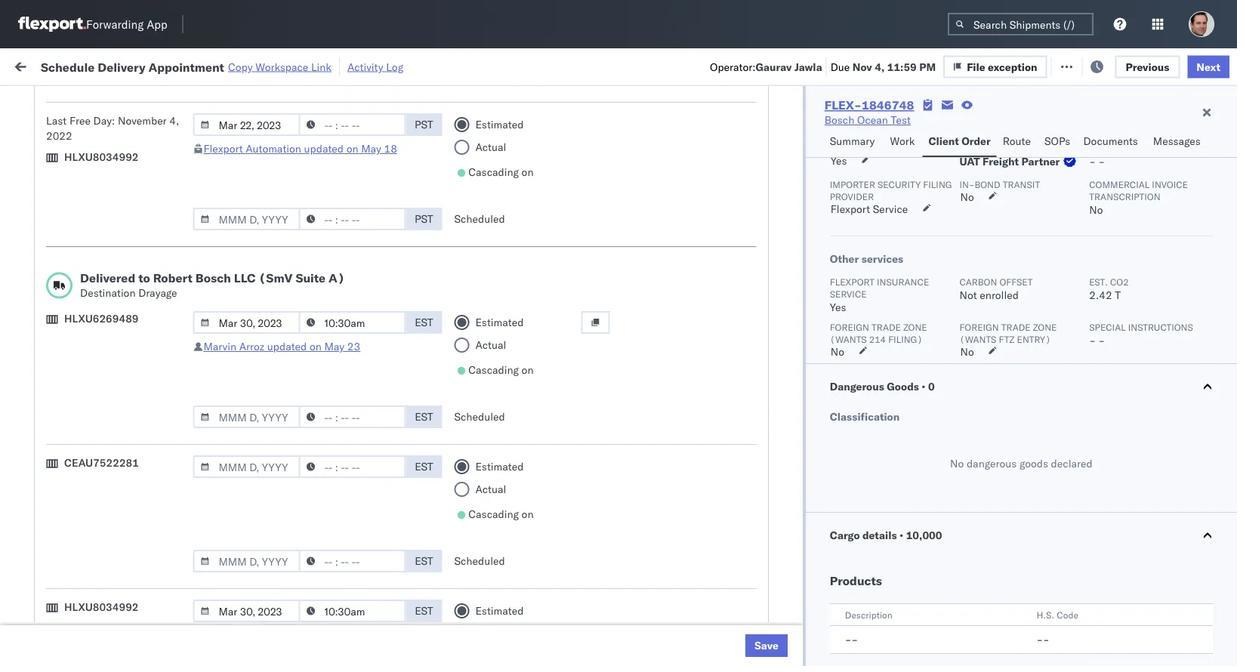 Task type: describe. For each thing, give the bounding box(es) containing it.
ca for fourth schedule pickup from los angeles, ca button from the top of the page
[[35, 325, 49, 338]]

karl for 5:30 pm pst, jan 30, 2023
[[788, 617, 808, 630]]

carbon
[[960, 276, 998, 288]]

schedule delivery appointment copy workspace link
[[41, 59, 332, 74]]

automation
[[246, 142, 301, 155]]

filing
[[924, 179, 952, 190]]

2 schedule pickup from los angeles, ca button from the top
[[35, 176, 215, 207]]

confirm delivery
[[35, 417, 115, 430]]

4, for 6th schedule pickup from los angeles, ca button from the bottom
[[343, 151, 353, 165]]

destination
[[80, 286, 136, 300]]

copy
[[228, 60, 253, 73]]

partner
[[1022, 155, 1060, 168]]

2 lagerfeld from the top
[[811, 517, 856, 530]]

no up dangerous
[[831, 345, 845, 359]]

2 mmm d, yyyy text field from the top
[[193, 406, 300, 428]]

11 ocean fcl from the top
[[462, 617, 515, 630]]

jawla
[[795, 60, 823, 73]]

8:30 pm pst, jan 28, 2023
[[243, 584, 378, 597]]

2 vertical spatial dec
[[315, 417, 334, 431]]

0 vertical spatial bosch
[[825, 113, 855, 127]]

flex-1846748 down summary
[[834, 151, 913, 165]]

filters
[[691, 58, 721, 71]]

3 resize handle column header from the left
[[437, 117, 455, 666]]

last
[[46, 114, 67, 127]]

5 karl from the top
[[788, 650, 808, 663]]

4 resize handle column header from the left
[[535, 117, 553, 666]]

2 11:59 pm pdt, nov 4, 2022 from the top
[[243, 218, 382, 231]]

from down last free day: november 4, 2022 at the top left of page
[[118, 176, 140, 190]]

link
[[311, 60, 332, 73]]

client order button
[[923, 128, 997, 157]]

numbers for container numbers
[[931, 130, 968, 141]]

1846748 down services
[[867, 284, 913, 298]]

instructions
[[1129, 322, 1194, 333]]

from down schedule pickup from rotterdam, netherlands button
[[118, 542, 140, 555]]

confirm for confirm pickup from los angeles, ca
[[35, 376, 73, 389]]

est for -- : -- -- text box corresponding to 4th mmm d, yyyy text field
[[415, 555, 433, 568]]

flex- down summary
[[834, 151, 867, 165]]

documents for first upload customs clearance documents link from the top
[[35, 291, 89, 305]]

service inside flexport insurance service yes
[[830, 288, 867, 300]]

flexport demo consignee
[[561, 451, 684, 464]]

foreign for foreign trade zone (wants 214 filing)
[[830, 322, 870, 333]]

yes inside flexport insurance service yes
[[830, 301, 847, 314]]

1 flex-2130387 from the top
[[834, 517, 913, 530]]

abcdefg78456546 for schedule pickup from los angeles, ca
[[1029, 318, 1131, 331]]

(smv
[[259, 271, 293, 286]]

flex-1846748 down other services at top right
[[834, 284, 913, 298]]

2022 for schedule delivery appointment "button" corresponding to 11:59 pm pst, dec 13, 2022
[[362, 351, 388, 364]]

5:30 pm pst, jan 30, 2023
[[243, 617, 378, 630]]

8 ocean fcl from the top
[[462, 517, 515, 530]]

drayage
[[138, 286, 177, 300]]

1 nyku9743990 from the top
[[931, 617, 1005, 630]]

11:59 pm pst, dec 13, 2022 for schedule pickup from los angeles, ca
[[243, 318, 388, 331]]

24, for 2022
[[337, 417, 353, 431]]

may for 23
[[324, 340, 345, 353]]

1 mmm d, yyyy text field from the top
[[193, 208, 300, 230]]

1 ceau7522281, hlxu6269489, hlxu8034992 from the top
[[931, 151, 1165, 164]]

2 1889466 from the top
[[867, 351, 913, 364]]

jan for 28,
[[314, 584, 331, 597]]

appointment for 11:59 pm pdt, nov 4, 2022
[[124, 217, 186, 230]]

1 upload customs clearance documents link from the top
[[35, 275, 215, 306]]

from down workitem button
[[118, 143, 140, 156]]

cascading on for flexport automation updated on may 18
[[469, 165, 534, 179]]

estimated for 1st -- : -- -- text box from the top
[[476, 118, 524, 131]]

schedule delivery appointment button for 8:30 pm pst, jan 23, 2023
[[35, 482, 186, 499]]

delivery for 11:59 pm pst, dec 13, 2022
[[82, 350, 121, 363]]

flex- up description
[[834, 584, 867, 597]]

schedule pickup from los angeles, ca link for fourth schedule pickup from los angeles, ca button from the top of the page
[[35, 309, 215, 339]]

1 horizontal spatial risk
[[417, 94, 432, 105]]

los for fourth schedule pickup from los angeles, ca button from the top of the page
[[142, 309, 159, 323]]

3 cascading on from the top
[[469, 508, 534, 521]]

track
[[401, 59, 425, 72]]

forwarding app
[[86, 17, 167, 31]]

to for default
[[639, 58, 649, 71]]

2023 for 8:30 pm pst, jan 28, 2023
[[352, 584, 378, 597]]

10,000
[[906, 529, 943, 542]]

scheduled for flexport automation updated on may 18
[[454, 212, 505, 226]]

for
[[144, 94, 156, 105]]

ca for fourth schedule pickup from los angeles, ca button from the bottom
[[35, 258, 49, 271]]

activity log button
[[347, 57, 404, 76]]

8,
[[343, 284, 352, 298]]

2 flex-2130384 from the top
[[834, 650, 913, 663]]

1 horizontal spatial due
[[831, 60, 850, 73]]

pickup for confirm pickup from los angeles, ca "button"
[[76, 376, 109, 389]]

10 fcl from the top
[[496, 584, 515, 597]]

zone for entry)
[[1033, 322, 1057, 333]]

from up ceau7522281
[[118, 442, 140, 456]]

confirm delivery button
[[35, 416, 115, 433]]

importer security filing provider
[[830, 179, 952, 202]]

2022 for schedule delivery appointment "button" related to 11:59 pm pdt, nov 4, 2022
[[356, 218, 382, 231]]

angeles, for 5th schedule pickup from los angeles, ca button from the top of the page
[[162, 442, 204, 456]]

pst, for schedule delivery appointment "button" corresponding to 11:59 pm pst, dec 13, 2022
[[295, 351, 318, 364]]

2 zimu3048342 from the top
[[1029, 650, 1101, 663]]

3 schedule pickup from los angeles, ca button from the top
[[35, 242, 215, 274]]

1846748 down the due nov 4, 11:59 pm
[[862, 97, 915, 113]]

6 fcl from the top
[[496, 451, 515, 464]]

offset
[[1000, 276, 1033, 288]]

no dangerous goods declared
[[951, 457, 1093, 470]]

pickup for 6th schedule pickup from los angeles, ca button from the bottom
[[82, 143, 115, 156]]

no down in-
[[961, 190, 974, 204]]

uat freight partner
[[960, 155, 1060, 168]]

importer
[[830, 179, 876, 190]]

ceau7522281, for upload customs clearance documents button
[[931, 284, 1008, 297]]

1 -- : -- -- text field from the top
[[299, 113, 406, 136]]

pm for fourth schedule pickup from los angeles, ca button from the bottom
[[275, 251, 292, 264]]

5 integration test account - karl lagerfeld from the top
[[659, 650, 856, 663]]

summary button
[[824, 128, 884, 157]]

dangerous
[[830, 380, 885, 393]]

1 vertical spatial bosch ocean test
[[561, 318, 647, 331]]

no left dangerous
[[951, 457, 964, 470]]

2 flex-1889466 from the top
[[834, 351, 913, 364]]

action
[[1186, 59, 1219, 72]]

snoozed
[[313, 94, 348, 105]]

flex- down other
[[834, 284, 867, 298]]

from down upload customs clearance documents button
[[118, 309, 140, 323]]

1889466 for confirm delivery
[[867, 417, 913, 431]]

workitem
[[17, 124, 56, 135]]

flex- down dangerous
[[834, 417, 867, 431]]

9 ocean fcl from the top
[[462, 550, 515, 564]]

appointment for 11:59 pm pst, dec 13, 2022
[[124, 350, 186, 363]]

messages
[[1154, 134, 1201, 148]]

freight
[[983, 155, 1019, 168]]

summary
[[830, 134, 875, 148]]

11 fcl from the top
[[496, 617, 515, 630]]

id
[[829, 124, 838, 135]]

2 nyku9743990 from the top
[[931, 650, 1005, 663]]

schedule pickup from los angeles, ca link for first schedule pickup from los angeles, ca button from the bottom of the page
[[35, 541, 215, 572]]

8:30 pm pst, jan 23, 2023
[[243, 484, 378, 497]]

work inside work button
[[890, 134, 915, 148]]

est for 5th -- : -- -- text box from the bottom of the page
[[415, 316, 433, 329]]

schedule pickup from los angeles, ca for 5th schedule pickup from los angeles, ca button from the bottom
[[35, 176, 204, 205]]

updated for arroz
[[267, 340, 307, 353]]

angeles, for confirm pickup from los angeles, ca "button"
[[156, 376, 198, 389]]

2 account from the top
[[737, 517, 776, 530]]

schedule pickup from los angeles, ca link for fourth schedule pickup from los angeles, ca button from the bottom
[[35, 242, 215, 272]]

flex
[[810, 124, 827, 135]]

filing)
[[889, 334, 923, 345]]

2 test123456 from the top
[[1029, 185, 1093, 198]]

flexport automation updated on may 18 button
[[204, 142, 397, 155]]

netherlands
[[35, 524, 94, 537]]

1 2130387 from the top
[[867, 517, 913, 530]]

1846748 down flexport service
[[867, 218, 913, 231]]

(wants for foreign trade zone (wants ftz entry)
[[960, 334, 997, 345]]

3 11:59 pm pdt, nov 4, 2022 from the top
[[243, 251, 382, 264]]

4 ocean fcl from the top
[[462, 351, 515, 364]]

-- : -- -- text field
[[299, 208, 406, 230]]

from inside confirm pickup from los angeles, ca
[[111, 376, 134, 389]]

carbon offset not enrolled
[[960, 276, 1033, 302]]

demo
[[603, 451, 631, 464]]

2 integration from the top
[[659, 517, 711, 530]]

flexport. image
[[18, 17, 86, 32]]

bond
[[975, 179, 1001, 190]]

4, inside last free day: november 4, 2022
[[169, 114, 179, 127]]

1 11:59 pm pdt, nov 4, 2022 from the top
[[243, 151, 382, 165]]

1 fcl from the top
[[496, 151, 515, 165]]

schedule delivery appointment for 11:59 pm pst, dec 13, 2022
[[35, 350, 186, 363]]

est for -- : -- -- text box for first mmm d, yyyy text field from the bottom of the page
[[415, 604, 433, 618]]

blocked,
[[185, 94, 223, 105]]

upload for second upload customs clearance documents link from the top
[[35, 575, 69, 589]]

jan for 30,
[[314, 617, 331, 630]]

11:59 pm pst, dec 13, 2022 for schedule delivery appointment
[[243, 351, 388, 364]]

my work
[[15, 55, 82, 76]]

pm for upload customs clearance documents button
[[275, 284, 292, 298]]

trade for ftz
[[1002, 322, 1031, 333]]

flex- down flexport service
[[834, 218, 867, 231]]

flex- up flexport insurance service yes
[[834, 251, 867, 264]]

maeu9408431
[[1029, 584, 1106, 597]]

numbers for mbl/mawb numbers
[[1084, 124, 1121, 135]]

message
[[219, 59, 261, 72]]

flex- up flex id "button"
[[825, 97, 862, 113]]

2 -- from the left
[[1037, 633, 1050, 646]]

5 account from the top
[[737, 650, 776, 663]]

mbl/mawb
[[1029, 124, 1082, 135]]

msdu7304509
[[931, 450, 1008, 464]]

6 ocean fcl from the top
[[462, 451, 515, 464]]

previous
[[1126, 60, 1170, 73]]

cascading for marvin arroz updated on may 23
[[469, 363, 519, 377]]

upload customs clearance documents for first upload customs clearance documents link from the top
[[35, 276, 165, 305]]

1 ocean fcl from the top
[[462, 151, 515, 165]]

-- : -- -- text field for third mmm d, yyyy text field from the bottom of the page
[[299, 456, 406, 478]]

6 schedule pickup from los angeles, ca button from the top
[[35, 541, 215, 573]]

last free day: november 4, 2022
[[46, 114, 179, 142]]

schedule pickup from los angeles, ca link for 6th schedule pickup from los angeles, ca button from the bottom
[[35, 142, 215, 173]]

los for confirm pickup from los angeles, ca "button"
[[136, 376, 153, 389]]

4 fcl from the top
[[496, 351, 515, 364]]

flex-1846748 link
[[825, 97, 915, 113]]

upload for first upload customs clearance documents link from the top
[[35, 276, 69, 289]]

flexport for flexport demo consignee
[[561, 451, 600, 464]]

abcdefg78456546 for schedule delivery appointment
[[1029, 351, 1131, 364]]

ceau7522281
[[64, 456, 139, 470]]

1 resize handle column header from the left
[[216, 117, 234, 666]]

order
[[962, 134, 991, 148]]

2 fcl from the top
[[496, 218, 515, 231]]

0 horizontal spatial risk
[[329, 59, 346, 72]]

3 scheduled from the top
[[454, 555, 505, 568]]

flex- down description
[[834, 650, 867, 663]]

mode button
[[455, 120, 538, 135]]

pm for first schedule pickup from los angeles, ca button from the bottom of the page
[[275, 550, 292, 564]]

integration test account - karl lagerfeld for 8:30 pm pst, jan 23, 2023
[[659, 484, 856, 497]]

3 cascading from the top
[[469, 508, 519, 521]]

deadline button
[[236, 120, 387, 135]]

1 schedule pickup from los angeles, ca button from the top
[[35, 142, 215, 174]]

uetu5238478 for confirm pickup from los angeles, ca
[[1012, 384, 1085, 397]]

integration test account - karl lagerfeld for 8:30 pm pst, jan 28, 2023
[[659, 584, 856, 597]]

2 flex-2130387 from the top
[[834, 584, 913, 597]]

2 2130384 from the top
[[867, 650, 913, 663]]

pst, for 5th schedule pickup from los angeles, ca button from the top of the page
[[295, 451, 318, 464]]

5 schedule pickup from los angeles, ca button from the top
[[35, 442, 215, 473]]

container numbers button
[[923, 114, 1006, 141]]

5 lagerfeld from the top
[[811, 650, 856, 663]]

angeles, for fourth schedule pickup from los angeles, ca button from the bottom
[[162, 243, 204, 256]]

2022 inside last free day: november 4, 2022
[[46, 129, 72, 142]]

1 zimu3048342 from the top
[[1029, 617, 1101, 630]]

6 resize handle column header from the left
[[784, 117, 802, 666]]

0
[[929, 380, 935, 393]]

schedule inside "schedule pickup from rotterdam, netherlands"
[[35, 509, 79, 522]]

at risk : overdue, due soon
[[406, 94, 521, 105]]

mbl/mawb numbers button
[[1022, 120, 1195, 135]]

2 -- : -- -- text field from the top
[[299, 311, 406, 334]]

flex- up classification at the right bottom of page
[[834, 384, 867, 397]]

by:
[[55, 93, 69, 106]]

4 schedule delivery appointment link from the top
[[35, 615, 186, 631]]

operator:
[[710, 60, 756, 73]]

0 vertical spatial bosch ocean test
[[825, 113, 911, 127]]

pickup for schedule pickup from rotterdam, netherlands button
[[82, 509, 115, 522]]

7 fcl from the top
[[496, 484, 515, 497]]

3 actual from the top
[[476, 483, 507, 496]]

lhuu7894563, uetu5238478 for confirm pickup from los angeles, ca
[[931, 384, 1085, 397]]

pst, down 8:30 pm pst, jan 28, 2023
[[288, 617, 311, 630]]

h.s.
[[1037, 609, 1055, 621]]

2 integration test account - karl lagerfeld from the top
[[659, 517, 856, 530]]

marvin arroz updated on may 23
[[204, 340, 361, 353]]

november
[[118, 114, 167, 127]]

0 vertical spatial work
[[164, 59, 190, 72]]

est. co2 2.42 t
[[1090, 276, 1129, 302]]

foreign trade zone (wants ftz entry)
[[960, 322, 1057, 345]]

products
[[830, 573, 883, 589]]

flex- up dangerous
[[834, 351, 867, 364]]

2 2130387 from the top
[[867, 584, 913, 597]]

hlxu6269489, for 5th schedule pickup from los angeles, ca button from the bottom
[[1011, 184, 1089, 198]]

batch action button
[[1130, 54, 1229, 77]]

7 ocean fcl from the top
[[462, 484, 515, 497]]

2022 for confirm delivery button
[[356, 417, 382, 431]]

schedule delivery appointment link for 11:59 pm pst, dec 13, 2022
[[35, 349, 186, 365]]

4 schedule delivery appointment button from the top
[[35, 615, 186, 632]]

1846748 up security
[[867, 151, 913, 165]]

status
[[82, 94, 108, 105]]

insurance
[[877, 276, 930, 288]]

3 ceau7522281, hlxu6269489, hlxu8034992 from the top
[[931, 218, 1165, 231]]

reset to default filters
[[608, 58, 721, 71]]

not
[[960, 289, 977, 302]]

4 schedule pickup from los angeles, ca button from the top
[[35, 309, 215, 340]]

log
[[386, 60, 404, 73]]

4 estimated from the top
[[476, 604, 524, 618]]

4 mmm d, yyyy text field from the top
[[193, 550, 300, 573]]

uetu5238478 for schedule pickup from los angeles, ca
[[1012, 317, 1085, 331]]

flex-1846748 up flexport insurance service yes
[[834, 251, 913, 264]]

workspace
[[256, 60, 308, 73]]

flex- up products
[[834, 517, 867, 530]]

3 mmm d, yyyy text field from the top
[[193, 456, 300, 478]]

1846748 up insurance
[[867, 251, 913, 264]]

lhuu7894563, for confirm pickup from los angeles, ca
[[931, 384, 1009, 397]]

operator: gaurav jawla
[[710, 60, 823, 73]]



Task type: locate. For each thing, give the bounding box(es) containing it.
mbl/mawb numbers
[[1029, 124, 1121, 135]]

2 ocean fcl from the top
[[462, 218, 515, 231]]

delivery inside button
[[76, 417, 115, 430]]

0 vertical spatial pst
[[415, 118, 433, 131]]

commercial
[[1090, 179, 1150, 190]]

-- down description
[[845, 633, 858, 646]]

ceau7522281,
[[931, 151, 1008, 164], [931, 184, 1008, 198], [931, 218, 1008, 231], [931, 284, 1008, 297]]

confirm delivery link
[[35, 416, 115, 431]]

1 test123456 from the top
[[1029, 151, 1093, 165]]

other services
[[830, 252, 904, 266]]

3 integration test account - karl lagerfeld from the top
[[659, 584, 856, 597]]

abcdefg78456546 down special
[[1029, 351, 1131, 364]]

ceau7522281, for 6th schedule pickup from los angeles, ca button from the bottom
[[931, 151, 1008, 164]]

3 hlxu6269489, from the top
[[1011, 218, 1089, 231]]

2 vertical spatial pdt,
[[295, 251, 319, 264]]

1889466 up 214
[[867, 318, 913, 331]]

in
[[225, 94, 233, 105]]

3 karl from the top
[[788, 584, 808, 597]]

upload customs clearance documents up hlxu6269489
[[35, 276, 165, 305]]

2 pst from the top
[[415, 212, 433, 226]]

2 customs from the top
[[72, 575, 114, 589]]

1 clearance from the top
[[117, 276, 165, 289]]

0 vertical spatial may
[[361, 142, 382, 155]]

(wants inside foreign trade zone (wants ftz entry)
[[960, 334, 997, 345]]

pickup inside confirm pickup from los angeles, ca
[[76, 376, 109, 389]]

1 account from the top
[[737, 484, 776, 497]]

foreign inside foreign trade zone (wants 214 filing)
[[830, 322, 870, 333]]

1 vertical spatial zimu3048342
[[1029, 650, 1101, 663]]

2 : from the left
[[348, 94, 350, 105]]

pm
[[920, 60, 936, 73], [275, 151, 292, 165], [275, 218, 292, 231], [275, 251, 292, 264], [275, 284, 292, 298], [275, 318, 292, 331], [275, 351, 292, 364], [275, 451, 292, 464], [269, 484, 285, 497], [275, 550, 292, 564], [269, 584, 285, 597], [269, 617, 285, 630]]

3 : from the left
[[432, 94, 435, 105]]

0 vertical spatial confirm
[[35, 376, 73, 389]]

actual for marvin arroz updated on may 23
[[476, 339, 507, 352]]

angeles, for fourth schedule pickup from los angeles, ca button from the top of the page
[[162, 309, 204, 323]]

dec left 23
[[320, 351, 340, 364]]

ceau7522281, hlxu6269489, hlxu8034992 down sops
[[931, 151, 1165, 164]]

test123456 down the partner
[[1029, 185, 1093, 198]]

documents inside documents button
[[1084, 134, 1139, 148]]

in-bond transit
[[960, 179, 1041, 190]]

entry)
[[1017, 334, 1051, 345]]

route button
[[997, 128, 1039, 157]]

1 vertical spatial flex-2130387
[[834, 584, 913, 597]]

special
[[1090, 322, 1126, 333]]

4 ceau7522281, hlxu6269489, hlxu8034992 from the top
[[931, 284, 1165, 297]]

details
[[863, 529, 897, 542]]

test123456 down sops
[[1029, 151, 1093, 165]]

schedule pickup from los angeles, ca link down workitem button
[[35, 142, 215, 173]]

3 ocean fcl from the top
[[462, 318, 515, 331]]

1 vertical spatial confirm
[[35, 417, 73, 430]]

integration for 8:30 pm pst, jan 23, 2023
[[659, 484, 711, 497]]

to inside delivered to robert bosch llc (smv suite a) destination drayage
[[138, 271, 150, 286]]

lagerfeld down products
[[811, 617, 856, 630]]

0 horizontal spatial trade
[[872, 322, 901, 333]]

flex-2130387 up description
[[834, 584, 913, 597]]

2 13, from the top
[[343, 351, 359, 364]]

ceau7522281, hlxu6269489, hlxu8034992 down "transit"
[[931, 218, 1165, 231]]

schedule delivery appointment for 11:59 pm pdt, nov 4, 2022
[[35, 217, 186, 230]]

pst right -- : -- -- text field
[[415, 212, 433, 226]]

0 vertical spatial 11:59 pm pst, dec 13, 2022
[[243, 318, 388, 331]]

pickup inside "schedule pickup from rotterdam, netherlands"
[[82, 509, 115, 522]]

estimated for 5th -- : -- -- text box from the bottom of the page
[[476, 316, 524, 329]]

6 schedule pickup from los angeles, ca from the top
[[35, 542, 204, 570]]

1846748 up flexport service
[[867, 185, 913, 198]]

1 vertical spatial due
[[481, 94, 498, 105]]

: for status
[[108, 94, 111, 105]]

2023 for 5:30 pm pst, jan 30, 2023
[[352, 617, 378, 630]]

customs up hlxu6269489
[[72, 276, 114, 289]]

to for robert
[[138, 271, 150, 286]]

flex-2130384 down description
[[834, 650, 913, 663]]

2 upload customs clearance documents from the top
[[35, 575, 165, 604]]

-- : -- -- text field for 4th mmm d, yyyy text field
[[299, 550, 406, 573]]

scheduled
[[454, 212, 505, 226], [454, 410, 505, 424], [454, 555, 505, 568]]

flex-1889466 down 214
[[834, 351, 913, 364]]

13, up 23
[[343, 318, 359, 331]]

23,
[[333, 484, 350, 497]]

1 vertical spatial cascading on
[[469, 363, 534, 377]]

est for fourth mmm d, yyyy text field from the bottom's -- : -- -- text box
[[415, 410, 433, 424]]

2 vertical spatial 11:59 pm pdt, nov 4, 2022
[[243, 251, 382, 264]]

1 lhuu7894563, from the top
[[931, 317, 1009, 331]]

1 vertical spatial actual
[[476, 339, 507, 352]]

2 karl from the top
[[788, 517, 808, 530]]

2 vertical spatial documents
[[35, 590, 89, 604]]

1 vertical spatial abcdefg78456546
[[1029, 351, 1131, 364]]

schedule delivery appointment for 8:30 pm pst, jan 23, 2023
[[35, 483, 186, 496]]

provider
[[830, 191, 874, 202]]

work right import
[[164, 59, 190, 72]]

1 vertical spatial uetu5238478
[[1012, 351, 1085, 364]]

los for first schedule pickup from los angeles, ca button from the bottom of the page
[[142, 542, 159, 555]]

flex-2130384 down products
[[834, 617, 913, 630]]

3 estimated from the top
[[476, 460, 524, 473]]

transcription
[[1090, 191, 1161, 202]]

flexport inside flexport insurance service yes
[[830, 276, 875, 288]]

1 integration test account - karl lagerfeld from the top
[[659, 484, 856, 497]]

2 consignee from the left
[[729, 451, 779, 464]]

0 horizontal spatial numbers
[[931, 130, 968, 141]]

2 upload from the top
[[35, 575, 69, 589]]

24, for 2023
[[340, 550, 356, 564]]

2 schedule delivery appointment button from the top
[[35, 349, 186, 366]]

1 flex-1889466 from the top
[[834, 318, 913, 331]]

work down bosch ocean test link
[[890, 134, 915, 148]]

no down foreign trade zone (wants ftz entry) in the right of the page
[[961, 345, 974, 359]]

ca for first schedule pickup from los angeles, ca button from the bottom of the page
[[35, 557, 49, 570]]

client
[[929, 134, 959, 148]]

0 vertical spatial to
[[639, 58, 649, 71]]

schedule pickup from rotterdam, netherlands button
[[35, 508, 215, 540]]

2022 for 6th schedule pickup from los angeles, ca button from the bottom
[[356, 151, 382, 165]]

1 vertical spatial nyku9743990
[[931, 650, 1005, 663]]

2023 for 11:59 pm pst, jan 12, 2023
[[359, 451, 385, 464]]

dec
[[320, 318, 340, 331], [320, 351, 340, 364], [315, 417, 334, 431]]

1 vertical spatial 13,
[[343, 351, 359, 364]]

pm for 8:30 pm pst, jan 23, 2023 schedule delivery appointment "button"
[[269, 484, 285, 497]]

foreign up 214
[[830, 322, 870, 333]]

3 -- : -- -- text field from the top
[[299, 406, 406, 428]]

2 ceau7522281, from the top
[[931, 184, 1008, 198]]

schedule pickup from los angeles, ca link up upload customs clearance documents button
[[35, 242, 215, 272]]

los for 5th schedule pickup from los angeles, ca button from the bottom
[[142, 176, 159, 190]]

-- : -- -- text field down 28,
[[299, 600, 406, 623]]

1 integration from the top
[[659, 484, 711, 497]]

est for third mmm d, yyyy text field from the bottom of the page's -- : -- -- text box
[[415, 460, 433, 473]]

karl for 8:30 pm pst, jan 23, 2023
[[788, 484, 808, 497]]

5 fcl from the top
[[496, 417, 515, 431]]

schedule pickup from los angeles, ca button down confirm delivery button
[[35, 442, 215, 473]]

3 lhuu7894563, from the top
[[931, 384, 1009, 397]]

• for goods
[[922, 380, 926, 393]]

account
[[737, 484, 776, 497], [737, 517, 776, 530], [737, 584, 776, 597], [737, 617, 776, 630], [737, 650, 776, 663]]

save button
[[746, 635, 788, 657]]

0 vertical spatial nyku9743990
[[931, 617, 1005, 630]]

mmm d, yyyy text field down 8:30 pm pst, jan 28, 2023
[[193, 600, 300, 623]]

1 foreign from the left
[[830, 322, 870, 333]]

MMM D, YYYY text field
[[193, 113, 300, 136], [193, 311, 300, 334]]

1 karl from the top
[[788, 484, 808, 497]]

0 vertical spatial due
[[831, 60, 850, 73]]

4, for schedule delivery appointment "button" related to 11:59 pm pdt, nov 4, 2022
[[343, 218, 353, 231]]

services
[[862, 252, 904, 266]]

ca inside confirm pickup from los angeles, ca
[[35, 391, 49, 404]]

(wants left ftz
[[960, 334, 997, 345]]

4 hlxu6269489, from the top
[[1011, 284, 1089, 297]]

3 est from the top
[[415, 460, 433, 473]]

0 vertical spatial documents
[[1084, 134, 1139, 148]]

0 vertical spatial abcdefg78456546
[[1029, 318, 1131, 331]]

test123456
[[1029, 151, 1093, 165], [1029, 185, 1093, 198], [1029, 284, 1093, 298]]

lagerfeld up description
[[811, 584, 856, 597]]

pst for 1st -- : -- -- text box from the top
[[415, 118, 433, 131]]

1 -- from the left
[[845, 633, 858, 646]]

0 vertical spatial 2130387
[[867, 517, 913, 530]]

pdt,
[[295, 151, 319, 165], [295, 218, 319, 231], [295, 251, 319, 264]]

from up delivered
[[118, 243, 140, 256]]

ceau7522281, for schedule delivery appointment "button" related to 11:59 pm pdt, nov 4, 2022
[[931, 218, 1008, 231]]

bosch inside delivered to robert bosch llc (smv suite a) destination drayage
[[196, 271, 231, 286]]

10 ocean fcl from the top
[[462, 584, 515, 597]]

zone inside foreign trade zone (wants 214 filing)
[[904, 322, 928, 333]]

3 schedule pickup from los angeles, ca link from the top
[[35, 242, 215, 272]]

1 vertical spatial clearance
[[117, 575, 165, 589]]

0 vertical spatial 13,
[[343, 318, 359, 331]]

foreign for foreign trade zone (wants ftz entry)
[[960, 322, 999, 333]]

jan for 23,
[[314, 484, 331, 497]]

in-
[[960, 179, 975, 190]]

to inside reset to default filters button
[[639, 58, 649, 71]]

flex- up flexport service
[[834, 185, 867, 198]]

nyku9743990
[[931, 617, 1005, 630], [931, 650, 1005, 663]]

0 vertical spatial upload customs clearance documents link
[[35, 275, 215, 306]]

8 fcl from the top
[[496, 517, 515, 530]]

0 horizontal spatial foreign
[[830, 322, 870, 333]]

upload customs clearance documents link down schedule pickup from rotterdam, netherlands button
[[35, 575, 215, 605]]

est.
[[1090, 276, 1108, 288]]

2 vertical spatial cascading
[[469, 508, 519, 521]]

trade inside foreign trade zone (wants ftz entry)
[[1002, 322, 1031, 333]]

0 vertical spatial updated
[[304, 142, 344, 155]]

schedule delivery appointment link for 8:30 pm pst, jan 23, 2023
[[35, 482, 186, 498]]

689 at risk
[[294, 59, 346, 72]]

hlxu6269489, down "transit"
[[1011, 218, 1089, 231]]

pickup for fourth schedule pickup from los angeles, ca button from the bottom
[[82, 243, 115, 256]]

special instructions - -
[[1090, 322, 1194, 347]]

pst, for 8:30 pm pst, jan 23, 2023 schedule delivery appointment "button"
[[288, 484, 311, 497]]

2 ceau7522281, hlxu6269489, hlxu8034992 from the top
[[931, 184, 1165, 198]]

yes down summary
[[831, 154, 847, 167]]

6:00
[[243, 417, 266, 431]]

1 horizontal spatial numbers
[[1084, 124, 1121, 135]]

1 (wants from the left
[[830, 334, 867, 345]]

0 horizontal spatial zone
[[904, 322, 928, 333]]

1 vertical spatial pst
[[415, 212, 433, 226]]

1 vertical spatial mmm d, yyyy text field
[[193, 311, 300, 334]]

cascading on for marvin arroz updated on may 23
[[469, 363, 534, 377]]

11:59
[[888, 60, 917, 73], [243, 151, 273, 165], [243, 218, 273, 231], [243, 251, 273, 264], [243, 318, 273, 331], [243, 351, 273, 364], [243, 451, 273, 464], [243, 550, 273, 564]]

account for 8:30 pm pst, jan 28, 2023
[[737, 584, 776, 597]]

lagerfeld for 8:30 pm pst, jan 23, 2023
[[811, 484, 856, 497]]

due right jawla
[[831, 60, 850, 73]]

5 ocean fcl from the top
[[462, 417, 515, 431]]

0 vertical spatial flex-2130384
[[834, 617, 913, 630]]

batch
[[1154, 59, 1183, 72]]

zimu3048342 down 'code'
[[1029, 650, 1101, 663]]

angeles, for 5th schedule pickup from los angeles, ca button from the bottom
[[162, 176, 204, 190]]

1 pdt, from the top
[[295, 151, 319, 165]]

1 horizontal spatial bosch ocean test
[[825, 113, 911, 127]]

angeles, for 6th schedule pickup from los angeles, ca button from the bottom
[[162, 143, 204, 156]]

container
[[931, 117, 971, 129]]

jan left 12,
[[320, 451, 337, 464]]

trade up 214
[[872, 322, 901, 333]]

0 vertical spatial actual
[[476, 141, 507, 154]]

dec down 11:00 pm pst, nov 8, 2022
[[320, 318, 340, 331]]

bosch ocean test
[[825, 113, 911, 127], [561, 318, 647, 331]]

trade for 214
[[872, 322, 901, 333]]

5 ca from the top
[[35, 391, 49, 404]]

11:59 pm pst, dec 13, 2022 up 6:00 am pst, dec 24, 2022
[[243, 351, 388, 364]]

3 test123456 from the top
[[1029, 284, 1093, 298]]

1 lhuu7894563, uetu5238478 from the top
[[931, 317, 1085, 331]]

2023 right 28,
[[352, 584, 378, 597]]

1 vertical spatial pdt,
[[295, 218, 319, 231]]

7 resize handle column header from the left
[[905, 117, 923, 666]]

flexport down other
[[830, 276, 875, 288]]

2 cascading on from the top
[[469, 363, 534, 377]]

hlxu6269489, for upload customs clearance documents button
[[1011, 284, 1089, 297]]

5 resize handle column header from the left
[[633, 117, 651, 666]]

• for details
[[900, 529, 904, 542]]

customs down 'netherlands' on the left bottom of the page
[[72, 575, 114, 589]]

1 vertical spatial 2130387
[[867, 584, 913, 597]]

0 vertical spatial cascading
[[469, 165, 519, 179]]

2022 for fourth schedule pickup from los angeles, ca button from the bottom
[[356, 251, 382, 264]]

2 vertical spatial scheduled
[[454, 555, 505, 568]]

pm for 5th schedule pickup from los angeles, ca button from the top of the page
[[275, 451, 292, 464]]

foreign up ftz
[[960, 322, 999, 333]]

schedule delivery appointment link
[[35, 216, 186, 232], [35, 349, 186, 365], [35, 482, 186, 498], [35, 615, 186, 631]]

2 (wants from the left
[[960, 334, 997, 345]]

flexport for flexport service
[[831, 203, 871, 216]]

11:59 pm pst, jan 12, 2023
[[243, 451, 385, 464]]

1 vertical spatial 11:59 pm pst, dec 13, 2022
[[243, 351, 388, 364]]

1 vertical spatial to
[[138, 271, 150, 286]]

1 schedule pickup from los angeles, ca from the top
[[35, 143, 204, 172]]

0 horizontal spatial (wants
[[830, 334, 867, 345]]

6 schedule pickup from los angeles, ca link from the top
[[35, 541, 215, 572]]

3 schedule delivery appointment link from the top
[[35, 482, 186, 498]]

1 consignee from the left
[[634, 451, 684, 464]]

schedule pickup from los angeles, ca link down schedule pickup from rotterdam, netherlands button
[[35, 541, 215, 572]]

activity log
[[347, 60, 404, 73]]

• right details
[[900, 529, 904, 542]]

documents for second upload customs clearance documents link from the top
[[35, 590, 89, 604]]

message (0)
[[219, 59, 281, 72]]

1 vertical spatial lhuu7894563, uetu5238478
[[931, 351, 1085, 364]]

schedule pickup from los angeles, ca link
[[35, 142, 215, 173], [35, 176, 215, 206], [35, 242, 215, 272], [35, 309, 215, 339], [35, 442, 215, 472], [35, 541, 215, 572]]

account for 5:30 pm pst, jan 30, 2023
[[737, 617, 776, 630]]

t
[[1115, 289, 1121, 302]]

documents button
[[1078, 128, 1148, 157]]

2 pdt, from the top
[[295, 218, 319, 231]]

1889466 for schedule pickup from los angeles, ca
[[867, 318, 913, 331]]

progress
[[236, 94, 273, 105]]

upload customs clearance documents inside button
[[35, 276, 165, 305]]

schedule pickup from los angeles, ca link for 5th schedule pickup from los angeles, ca button from the bottom
[[35, 176, 215, 206]]

0 horizontal spatial •
[[900, 529, 904, 542]]

pst, up 5:30 pm pst, jan 30, 2023
[[288, 584, 311, 597]]

1 vertical spatial 8:30
[[243, 584, 266, 597]]

resize handle column header
[[216, 117, 234, 666], [384, 117, 402, 666], [437, 117, 455, 666], [535, 117, 553, 666], [633, 117, 651, 666], [784, 117, 802, 666], [905, 117, 923, 666], [1003, 117, 1022, 666], [1192, 117, 1210, 666], [1210, 117, 1229, 666]]

zone for filing)
[[904, 322, 928, 333]]

0 vertical spatial uetu5238478
[[1012, 317, 1085, 331]]

0 vertical spatial risk
[[329, 59, 346, 72]]

upload inside button
[[35, 276, 69, 289]]

3 1889466 from the top
[[867, 384, 913, 397]]

integration
[[659, 484, 711, 497], [659, 517, 711, 530], [659, 584, 711, 597], [659, 617, 711, 630], [659, 650, 711, 663]]

1 horizontal spatial --
[[1037, 633, 1050, 646]]

1 vertical spatial 11:59 pm pdt, nov 4, 2022
[[243, 218, 382, 231]]

2 vertical spatial lhuu7894563,
[[931, 384, 1009, 397]]

2022
[[46, 129, 72, 142], [356, 151, 382, 165], [356, 218, 382, 231], [356, 251, 382, 264], [355, 284, 381, 298], [362, 318, 388, 331], [362, 351, 388, 364], [356, 417, 382, 431]]

2 vertical spatial cascading on
[[469, 508, 534, 521]]

schedule pickup from los angeles, ca for fourth schedule pickup from los angeles, ca button from the bottom
[[35, 243, 204, 271]]

2 horizontal spatial bosch
[[825, 113, 855, 127]]

flex-1889466 for confirm pickup from los angeles, ca
[[834, 384, 913, 397]]

pst down at
[[415, 118, 433, 131]]

30,
[[333, 617, 350, 630]]

1 vertical spatial customs
[[72, 575, 114, 589]]

llc
[[234, 271, 256, 286]]

customs for second upload customs clearance documents link from the top
[[72, 575, 114, 589]]

1 vertical spatial lhuu7894563,
[[931, 351, 1009, 364]]

1 vertical spatial test123456
[[1029, 185, 1093, 198]]

flexport down provider
[[831, 203, 871, 216]]

numbers inside button
[[1084, 124, 1121, 135]]

1 vertical spatial yes
[[830, 301, 847, 314]]

flexport service
[[831, 203, 908, 216]]

11:00
[[243, 284, 273, 298]]

Search Shipments (/) text field
[[948, 13, 1094, 36]]

0 horizontal spatial to
[[138, 271, 150, 286]]

5 integration from the top
[[659, 650, 711, 663]]

1 vertical spatial service
[[830, 288, 867, 300]]

customs inside button
[[72, 276, 114, 289]]

flex-1846748 down flexport service
[[834, 218, 913, 231]]

schedule pickup from los angeles, ca button down workitem button
[[35, 142, 215, 174]]

4 1889466 from the top
[[867, 417, 913, 431]]

1 vertical spatial •
[[900, 529, 904, 542]]

schedule pickup from los angeles, ca link down upload customs clearance documents button
[[35, 309, 215, 339]]

from inside "schedule pickup from rotterdam, netherlands"
[[118, 509, 140, 522]]

2023 up 8:30 pm pst, jan 28, 2023
[[359, 550, 385, 564]]

1 vertical spatial dec
[[320, 351, 340, 364]]

0 vertical spatial •
[[922, 380, 926, 393]]

next
[[1197, 60, 1221, 73]]

foreign inside foreign trade zone (wants ftz entry)
[[960, 322, 999, 333]]

due left soon
[[481, 94, 498, 105]]

test123456 up entry) at the bottom right of page
[[1029, 284, 1093, 298]]

0 vertical spatial 8:30
[[243, 484, 266, 497]]

1 vertical spatial 2130384
[[867, 650, 913, 663]]

ceau7522281, hlxu6269489, hlxu8034992 up entry) at the bottom right of page
[[931, 284, 1165, 297]]

2 trade from the left
[[1002, 322, 1031, 333]]

1 vertical spatial upload customs clearance documents link
[[35, 575, 215, 605]]

angeles, inside confirm pickup from los angeles, ca
[[156, 376, 198, 389]]

2.42
[[1090, 289, 1113, 302]]

abcdefg78456546 down 2.42
[[1029, 318, 1131, 331]]

1 horizontal spatial to
[[639, 58, 649, 71]]

consignee for flexport demo consignee
[[634, 451, 684, 464]]

scheduled for marvin arroz updated on may 23
[[454, 410, 505, 424]]

2 confirm from the top
[[35, 417, 73, 430]]

-- : -- -- text field
[[299, 113, 406, 136], [299, 311, 406, 334], [299, 406, 406, 428], [299, 456, 406, 478], [299, 550, 406, 573], [299, 600, 406, 623]]

10 resize handle column header from the left
[[1210, 117, 1229, 666]]

dangerous
[[967, 457, 1017, 470]]

5 mmm d, yyyy text field from the top
[[193, 600, 300, 623]]

1 scheduled from the top
[[454, 212, 505, 226]]

no inside commercial invoice transcription no
[[1090, 203, 1104, 216]]

1 horizontal spatial •
[[922, 380, 926, 393]]

2 estimated from the top
[[476, 316, 524, 329]]

lhuu7894563, uetu5238478 for schedule delivery appointment
[[931, 351, 1085, 364]]

pst, for confirm delivery button
[[289, 417, 312, 431]]

2022 for fourth schedule pickup from los angeles, ca button from the top of the page
[[362, 318, 388, 331]]

ca for 6th schedule pickup from los angeles, ca button from the bottom
[[35, 158, 49, 172]]

0 vertical spatial yes
[[831, 154, 847, 167]]

1 horizontal spatial (wants
[[960, 334, 997, 345]]

flexport for flexport insurance service yes
[[830, 276, 875, 288]]

mmm d, yyyy text field down 6:00
[[193, 456, 300, 478]]

client order
[[929, 134, 991, 148]]

0 horizontal spatial --
[[845, 633, 858, 646]]

2130387 right the cargo
[[867, 517, 913, 530]]

1889466 down 214
[[867, 351, 913, 364]]

2 resize handle column header from the left
[[384, 117, 402, 666]]

work button
[[884, 128, 923, 157]]

-- : -- -- text field for first mmm d, yyyy text field from the bottom of the page
[[299, 600, 406, 623]]

flex- down products
[[834, 617, 867, 630]]

documents inside upload customs clearance documents button
[[35, 291, 89, 305]]

zone inside foreign trade zone (wants ftz entry)
[[1033, 322, 1057, 333]]

24, up 12,
[[337, 417, 353, 431]]

pdt, for 6th schedule pickup from los angeles, ca button from the bottom
[[295, 151, 319, 165]]

2 schedule delivery appointment from the top
[[35, 350, 186, 363]]

: down activity on the top left
[[348, 94, 350, 105]]

0 vertical spatial 2130384
[[867, 617, 913, 630]]

5 est from the top
[[415, 604, 433, 618]]

1 vertical spatial upload customs clearance documents
[[35, 575, 165, 604]]

mmm d, yyyy text field up arroz
[[193, 311, 300, 334]]

(wants left 214
[[830, 334, 867, 345]]

2 schedule pickup from los angeles, ca link from the top
[[35, 176, 215, 206]]

1 horizontal spatial bosch
[[561, 318, 591, 331]]

1 2130384 from the top
[[867, 617, 913, 630]]

-- : -- -- text field up 12,
[[299, 406, 406, 428]]

2 ca from the top
[[35, 192, 49, 205]]

flex-1846748 button
[[810, 148, 916, 169], [810, 148, 916, 169], [810, 181, 916, 202], [810, 181, 916, 202], [810, 214, 916, 235], [810, 214, 916, 235], [810, 247, 916, 269], [810, 247, 916, 269], [810, 281, 916, 302], [810, 281, 916, 302]]

flexport for flexport automation updated on may 18
[[204, 142, 243, 155]]

3 lhuu7894563, uetu5238478 from the top
[[931, 384, 1085, 397]]

4 ca from the top
[[35, 325, 49, 338]]

clearance inside upload customs clearance documents button
[[117, 276, 165, 289]]

1889466 up classification at the right bottom of page
[[867, 384, 913, 397]]

angeles, for first schedule pickup from los angeles, ca button from the bottom of the page
[[162, 542, 204, 555]]

confirm pickup from los angeles, ca
[[35, 376, 198, 404]]

los for 5th schedule pickup from los angeles, ca button from the top of the page
[[142, 442, 159, 456]]

flex id button
[[802, 120, 908, 135]]

flex-1889466
[[834, 318, 913, 331], [834, 351, 913, 364], [834, 384, 913, 397], [834, 417, 913, 431]]

mmm d, yyyy text field up llc
[[193, 208, 300, 230]]

ready
[[115, 94, 142, 105]]

pst, up 8:30 pm pst, jan 28, 2023
[[295, 550, 318, 564]]

8 resize handle column header from the left
[[1003, 117, 1022, 666]]

pm for schedule delivery appointment "button" corresponding to 11:59 pm pst, dec 13, 2022
[[275, 351, 292, 364]]

2023 right 12,
[[359, 451, 385, 464]]

1 horizontal spatial service
[[873, 203, 908, 216]]

24,
[[337, 417, 353, 431], [340, 550, 356, 564]]

h.s. code
[[1037, 609, 1079, 621]]

1 horizontal spatial foreign
[[960, 322, 999, 333]]

: for snoozed
[[348, 94, 350, 105]]

zone up filing)
[[904, 322, 928, 333]]

2 est from the top
[[415, 410, 433, 424]]

upload left delivered
[[35, 276, 69, 289]]

dangerous goods • 0
[[830, 380, 935, 393]]

trade up ftz
[[1002, 322, 1031, 333]]

file exception
[[980, 59, 1051, 72], [967, 60, 1038, 73]]

(wants inside foreign trade zone (wants 214 filing)
[[830, 334, 867, 345]]

11:59 pm pst, jan 24, 2023
[[243, 550, 385, 564]]

-- : -- -- text field up 28,
[[299, 550, 406, 573]]

flex-1846748 up flexport service
[[834, 185, 913, 198]]

flex-1889466 up classification at the right bottom of page
[[834, 384, 913, 397]]

delivery for 11:59 pm pdt, nov 4, 2022
[[82, 217, 121, 230]]

1 horizontal spatial trade
[[1002, 322, 1031, 333]]

account for 8:30 pm pst, jan 23, 2023
[[737, 484, 776, 497]]

schedule pickup from los angeles, ca for fourth schedule pickup from los angeles, ca button from the top of the page
[[35, 309, 204, 338]]

2 upload customs clearance documents link from the top
[[35, 575, 215, 605]]

hlxu6269489
[[64, 312, 139, 325]]

13, for schedule pickup from los angeles, ca
[[343, 318, 359, 331]]

4 schedule delivery appointment from the top
[[35, 616, 186, 629]]

lagerfeld left details
[[811, 517, 856, 530]]

jan for 12,
[[320, 451, 337, 464]]

2023 for 8:30 pm pst, jan 23, 2023
[[352, 484, 378, 497]]

co2
[[1111, 276, 1129, 288]]

los inside confirm pickup from los angeles, ca
[[136, 376, 153, 389]]

1 flex-2130384 from the top
[[834, 617, 913, 630]]

Search Work text field
[[730, 54, 895, 77]]

0 vertical spatial 24,
[[337, 417, 353, 431]]

0 vertical spatial lhuu7894563,
[[931, 317, 1009, 331]]

0 horizontal spatial may
[[324, 340, 345, 353]]

(wants for foreign trade zone (wants 214 filing)
[[830, 334, 867, 345]]

flex id
[[810, 124, 838, 135]]

trade inside foreign trade zone (wants 214 filing)
[[872, 322, 901, 333]]

MMM D, YYYY text field
[[193, 208, 300, 230], [193, 406, 300, 428], [193, 456, 300, 478], [193, 550, 300, 573], [193, 600, 300, 623]]

2 vertical spatial bosch
[[561, 318, 591, 331]]

no
[[354, 94, 366, 105], [961, 190, 974, 204], [1090, 203, 1104, 216], [831, 345, 845, 359], [961, 345, 974, 359], [951, 457, 964, 470]]

1 horizontal spatial :
[[348, 94, 350, 105]]

upload customs clearance documents down "schedule pickup from rotterdam, netherlands"
[[35, 575, 165, 604]]

1 schedule delivery appointment link from the top
[[35, 216, 186, 232]]

documents up the "- -" on the top right
[[1084, 134, 1139, 148]]

0 horizontal spatial :
[[108, 94, 111, 105]]

0 vertical spatial scheduled
[[454, 212, 505, 226]]

8:30 for 8:30 pm pst, jan 28, 2023
[[243, 584, 266, 597]]

maeu9736123
[[1029, 451, 1106, 464]]

24, up 28,
[[340, 550, 356, 564]]

schedule pickup from los angeles, ca button down schedule pickup from rotterdam, netherlands button
[[35, 541, 215, 573]]

2 schedule delivery appointment link from the top
[[35, 349, 186, 365]]

0 vertical spatial test123456
[[1029, 151, 1093, 165]]

schedule pickup from los angeles, ca
[[35, 143, 204, 172], [35, 176, 204, 205], [35, 243, 204, 271], [35, 309, 204, 338], [35, 442, 204, 471], [35, 542, 204, 570]]

snoozed : no
[[313, 94, 366, 105]]

pst,
[[295, 284, 318, 298], [295, 318, 318, 331], [295, 351, 318, 364], [289, 417, 312, 431], [295, 451, 318, 464], [288, 484, 311, 497], [295, 550, 318, 564], [288, 584, 311, 597], [288, 617, 311, 630]]

activity
[[347, 60, 384, 73]]

0 vertical spatial dec
[[320, 318, 340, 331]]

2023 right 30,
[[352, 617, 378, 630]]

confirm inside button
[[35, 417, 73, 430]]

0 horizontal spatial due
[[481, 94, 498, 105]]

0 vertical spatial mmm d, yyyy text field
[[193, 113, 300, 136]]

lhuu7894563,
[[931, 317, 1009, 331], [931, 351, 1009, 364], [931, 384, 1009, 397]]

reset to default filters button
[[599, 54, 730, 77]]

-- down h.s. on the right bottom of the page
[[1037, 633, 1050, 646]]

9 fcl from the top
[[496, 550, 515, 564]]

work
[[43, 55, 82, 76]]

schedule delivery appointment button for 11:59 pm pst, dec 13, 2022
[[35, 349, 186, 366]]

0 vertical spatial upload
[[35, 276, 69, 289]]

1 zone from the left
[[904, 322, 928, 333]]

9 resize handle column header from the left
[[1192, 117, 1210, 666]]

8:30 for 8:30 pm pst, jan 23, 2023
[[243, 484, 266, 497]]

dec for from
[[320, 318, 340, 331]]

dec for appointment
[[320, 351, 340, 364]]

flex- down flexport insurance service yes
[[834, 318, 867, 331]]

fcl
[[496, 151, 515, 165], [496, 218, 515, 231], [496, 318, 515, 331], [496, 351, 515, 364], [496, 417, 515, 431], [496, 451, 515, 464], [496, 484, 515, 497], [496, 517, 515, 530], [496, 550, 515, 564], [496, 584, 515, 597], [496, 617, 515, 630]]

test
[[891, 113, 911, 127], [627, 318, 647, 331], [706, 451, 726, 464], [714, 484, 734, 497], [714, 517, 734, 530], [714, 584, 734, 597], [714, 617, 734, 630], [714, 650, 734, 663]]

4 ceau7522281, from the top
[[931, 284, 1008, 297]]

flexport down in
[[204, 142, 243, 155]]

3 fcl from the top
[[496, 318, 515, 331]]

5 schedule pickup from los angeles, ca link from the top
[[35, 442, 215, 472]]

numbers inside the container numbers
[[931, 130, 968, 141]]

no right snoozed
[[354, 94, 366, 105]]

schedule delivery appointment button for 11:59 pm pdt, nov 4, 2022
[[35, 216, 186, 233]]

flex-1846748 up flex id "button"
[[825, 97, 915, 113]]

invoice
[[1153, 179, 1189, 190]]

1 vertical spatial risk
[[417, 94, 432, 105]]

updated down deadline button at the top left
[[304, 142, 344, 155]]

confirm inside confirm pickup from los angeles, ca
[[35, 376, 73, 389]]

1 lagerfeld from the top
[[811, 484, 856, 497]]

1 vertical spatial 24,
[[340, 550, 356, 564]]

0 vertical spatial cascading on
[[469, 165, 534, 179]]

1 vertical spatial upload
[[35, 575, 69, 589]]

yes
[[831, 154, 847, 167], [830, 301, 847, 314]]

gaurav
[[756, 60, 792, 73]]

flexport automation updated on may 18
[[204, 142, 397, 155]]

schedule delivery appointment link for 11:59 pm pdt, nov 4, 2022
[[35, 216, 186, 232]]

cascading for flexport automation updated on may 18
[[469, 165, 519, 179]]

0 horizontal spatial bosch
[[196, 271, 231, 286]]

0 vertical spatial pdt,
[[295, 151, 319, 165]]

pst
[[415, 118, 433, 131], [415, 212, 433, 226]]



Task type: vqa. For each thing, say whether or not it's contained in the screenshot.


